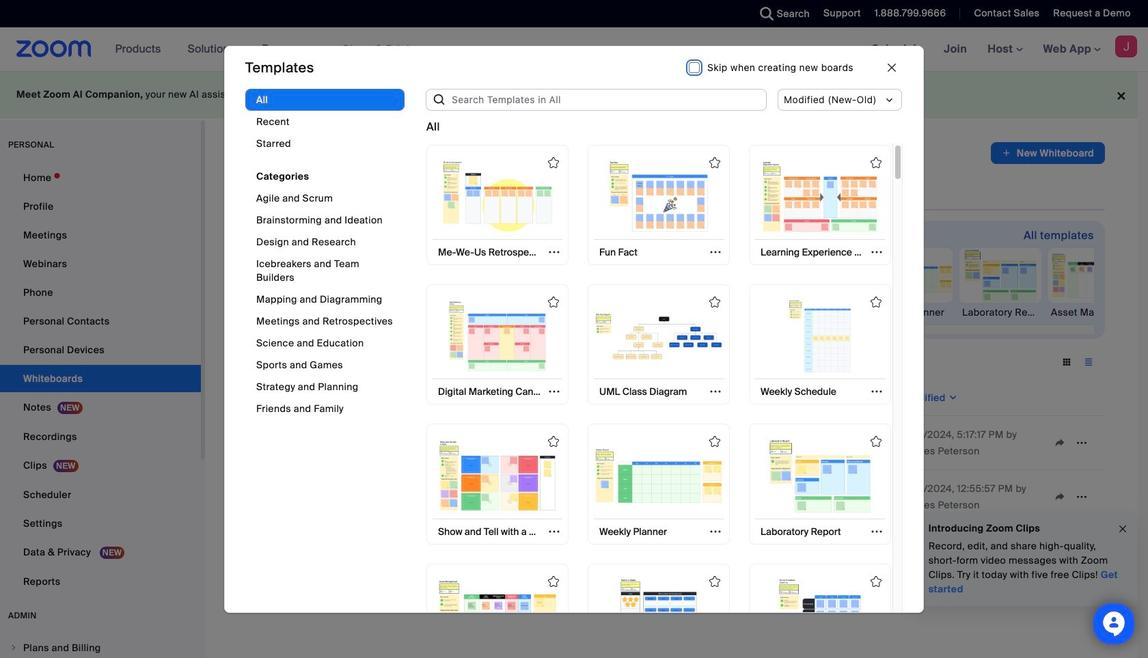 Task type: locate. For each thing, give the bounding box(es) containing it.
Search text field
[[243, 352, 360, 374]]

card for template social emotional learning element
[[750, 564, 892, 659]]

add to starred image for thumbnail for laboratory report
[[871, 436, 882, 447]]

thumbnail for learning experience canvas image
[[757, 159, 884, 234]]

weekly planner element
[[871, 306, 953, 319]]

1 horizontal spatial close image
[[1118, 521, 1129, 537]]

add to starred image inside card for template laboratory report element
[[871, 436, 882, 447]]

0 horizontal spatial close image
[[888, 63, 897, 71]]

thumbnail for digital marketing canvas image
[[434, 299, 561, 374]]

add to starred image inside card for template me-we-us retrospective element
[[548, 157, 559, 168]]

add to starred image for thumbnail for show and tell with a twist
[[548, 436, 559, 447]]

add to starred image inside card for template sentence maker "element"
[[710, 576, 721, 587]]

Search Templates in All text field
[[447, 89, 767, 111]]

uml class diagram element
[[605, 306, 687, 319]]

banner
[[0, 27, 1149, 72]]

card for template weekly planner element
[[588, 424, 730, 545]]

add to starred image inside card for template weekly schedule element
[[871, 297, 882, 308]]

thumbnail for me-we-us retrospective image
[[434, 159, 561, 234]]

add to starred image inside card for template learning experience canvas element
[[871, 157, 882, 168]]

meetings navigation
[[862, 27, 1149, 72]]

add to starred image
[[710, 157, 721, 168], [548, 297, 559, 308], [710, 297, 721, 308], [710, 436, 721, 447], [548, 576, 559, 587], [710, 576, 721, 587], [871, 576, 882, 587]]

add to starred image for 'thumbnail for weekly schedule'
[[871, 297, 882, 308]]

thumbnail for show and tell with a twist image
[[434, 439, 561, 513]]

card for template digital marketing canvas element
[[427, 284, 569, 405]]

status
[[427, 119, 440, 135]]

add to starred image inside card for template social emotional learning element
[[871, 576, 882, 587]]

learning experience canvas element
[[427, 306, 509, 319]]

application
[[991, 142, 1106, 164], [238, 380, 1116, 535], [549, 433, 634, 454], [549, 487, 634, 507]]

add to starred image inside card for template show and tell with a twist element
[[548, 436, 559, 447]]

product information navigation
[[105, 27, 434, 72]]

thumbnail for asset management image
[[434, 579, 561, 653]]

me-we-us retrospective element
[[249, 306, 331, 319]]

card for template learning experience canvas element
[[750, 145, 892, 265]]

add to starred image
[[548, 157, 559, 168], [871, 157, 882, 168], [871, 297, 882, 308], [548, 436, 559, 447], [871, 436, 882, 447]]

card for template asset management element
[[427, 564, 569, 659]]

grid mode, not selected image
[[1057, 356, 1078, 369]]

laboratory report element
[[960, 306, 1042, 319]]

thumbnail for uml class diagram image
[[596, 299, 723, 374]]

thumbnail for weekly schedule image
[[757, 299, 884, 374]]

thumbnail for sentence maker image
[[596, 579, 723, 653]]

close image
[[888, 63, 897, 71], [1118, 521, 1129, 537]]

card for template weekly schedule element
[[750, 284, 892, 405]]

personal menu menu
[[0, 164, 201, 597]]

weekly schedule element
[[693, 306, 775, 319]]

cell
[[263, 425, 328, 462], [241, 438, 252, 449], [769, 440, 899, 446], [263, 479, 328, 516], [241, 492, 252, 503], [769, 494, 899, 500]]

footer
[[0, 71, 1139, 118]]



Task type: vqa. For each thing, say whether or not it's contained in the screenshot.
List mode, selected "icon"
yes



Task type: describe. For each thing, give the bounding box(es) containing it.
add to starred image for thumbnail for me-we-us retrospective
[[548, 157, 559, 168]]

tabs of all whiteboard page tab list
[[238, 175, 836, 211]]

thumbnail for weekly planner image
[[596, 439, 723, 513]]

card for template laboratory report element
[[750, 424, 892, 545]]

digital marketing canvas element
[[516, 306, 598, 319]]

0 vertical spatial close image
[[888, 63, 897, 71]]

list mode, selected image
[[1078, 356, 1100, 369]]

thumbnail for social emotional learning image
[[757, 579, 884, 653]]

categories element
[[246, 89, 405, 433]]

add to starred image inside the card for template fun fact element
[[710, 157, 721, 168]]

fun fact element
[[338, 306, 420, 319]]

asset management element
[[1049, 306, 1131, 319]]

show and tell with a twist element
[[782, 306, 864, 319]]

add to starred image inside card for template asset management element
[[548, 576, 559, 587]]

card for template uml class diagram element
[[588, 284, 730, 405]]

add to starred image inside card for template digital marketing canvas element
[[548, 297, 559, 308]]

thumbnail for fun fact image
[[596, 159, 723, 234]]

card for template me-we-us retrospective element
[[427, 145, 569, 265]]

add to starred image inside card for template weekly planner element
[[710, 436, 721, 447]]

thumbnail for laboratory report image
[[757, 439, 884, 513]]

zoom logo image
[[16, 40, 91, 57]]

card for template show and tell with a twist element
[[427, 424, 569, 545]]

1 vertical spatial close image
[[1118, 521, 1129, 537]]

add to starred image inside "card for template uml class diagram" element
[[710, 297, 721, 308]]

card for template fun fact element
[[588, 145, 730, 265]]

card for template sentence maker element
[[588, 564, 730, 659]]

add to starred image for thumbnail for learning experience canvas
[[871, 157, 882, 168]]



